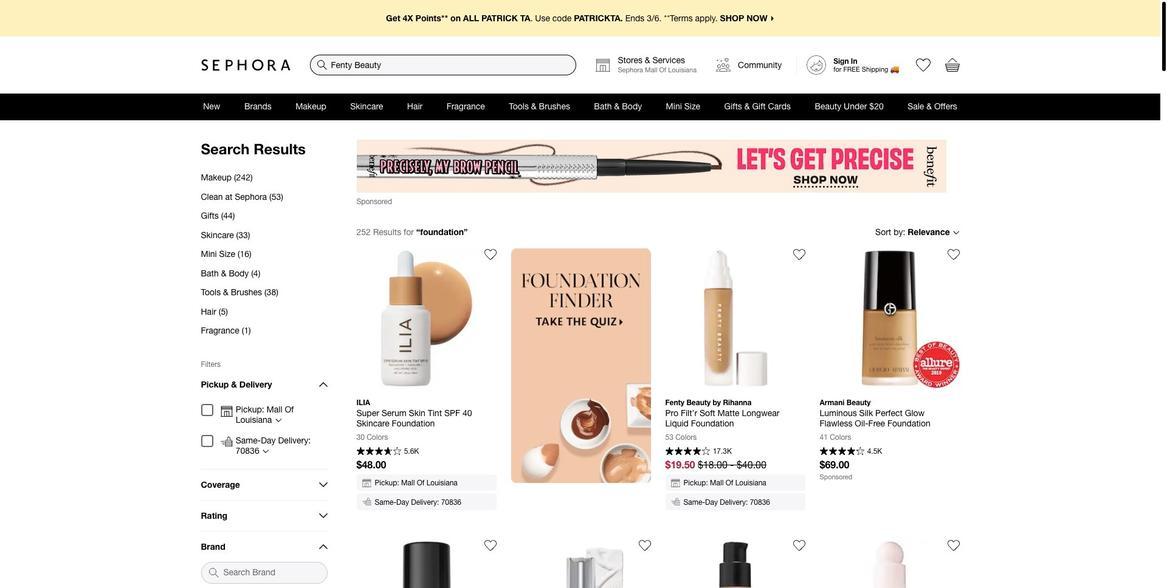 Task type: describe. For each thing, give the bounding box(es) containing it.
sephora homepage image
[[201, 59, 290, 71]]

fenty beauty by rihanna - pro filt'r soft matte longwear liquid foundation image
[[665, 249, 805, 389]]

17.3k reviews element
[[713, 448, 732, 455]]

sign in to love rare beauty by selena gomez - liquid touch weightless foundation image
[[947, 540, 959, 552]]

too faced - born this way natural finish longwear liquid foundation image
[[357, 540, 496, 588]]

ilia - super serum skin tint spf 40 skincare foundation image
[[357, 249, 496, 389]]

image de bannière avec contenu sponsorisé image
[[357, 140, 946, 193]]

5.6k reviews element
[[404, 448, 419, 455]]



Task type: locate. For each thing, give the bounding box(es) containing it.
sign in to love armani beauty - luminous silk perfect glow flawless oil-free foundation image
[[947, 249, 959, 261]]

2 4 stars element from the left
[[820, 447, 864, 457]]

rare beauty by selena gomez - liquid touch weightless foundation image
[[820, 540, 959, 588]]

foundation finder | take the quiz > image
[[511, 249, 651, 483]]

sign in to love haus labs by lady gaga - triclone skin tech medium coverage foundation with fermented arnica image
[[639, 540, 651, 552]]

sign in to love too faced - born this way natural finish longwear liquid foundation image
[[484, 540, 496, 552]]

1 4 stars element from the left
[[665, 447, 710, 457]]

sign in to love fenty beauty by rihanna - pro filt'r soft matte longwear liquid foundation image
[[793, 249, 805, 261]]

4 stars element left 17.3k reviews element
[[665, 447, 710, 457]]

None search field
[[310, 55, 577, 75]]

4 stars element for 4.5k reviews element
[[820, 447, 864, 457]]

4.5k reviews element
[[867, 448, 882, 455]]

4 stars element
[[665, 447, 710, 457], [820, 447, 864, 457]]

sign in to love sephora collection - best skin ever liquid foundation image
[[793, 540, 805, 552]]

Search search field
[[310, 55, 576, 75]]

go to basket image
[[945, 58, 959, 72]]

haus labs by lady gaga - triclone skin tech medium coverage foundation with fermented arnica image
[[511, 540, 651, 588]]

0 horizontal spatial 4 stars element
[[665, 447, 710, 457]]

sephora collection - best skin ever liquid foundation image
[[665, 540, 805, 588]]

3.5 stars element
[[357, 447, 401, 457]]

4 stars element left 4.5k reviews element
[[820, 447, 864, 457]]

None field
[[310, 55, 577, 75]]

armani beauty - luminous silk perfect glow flawless oil-free foundation image
[[820, 249, 959, 389]]

4 stars element for 17.3k reviews element
[[665, 447, 710, 457]]

sign in to love ilia - super serum skin tint spf 40 skincare foundation image
[[484, 249, 496, 261]]

Search Brand search field
[[219, 563, 327, 583]]

1 horizontal spatial 4 stars element
[[820, 447, 864, 457]]



Task type: vqa. For each thing, say whether or not it's contained in the screenshot.
second 4 stars element
yes



